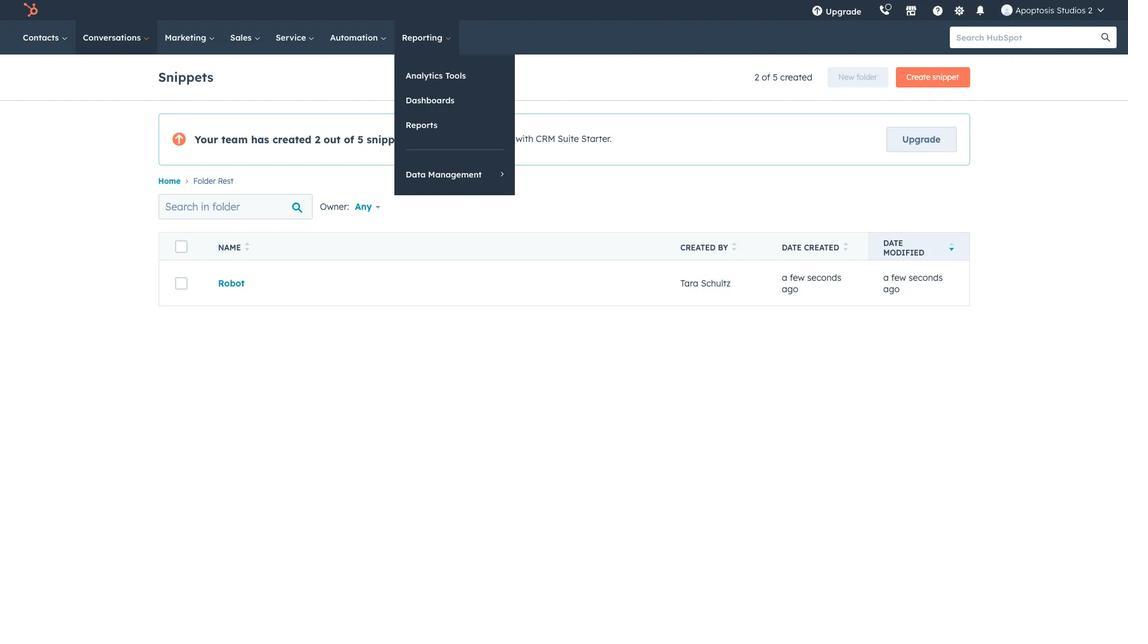Task type: describe. For each thing, give the bounding box(es) containing it.
1 few from the left
[[790, 272, 805, 284]]

data
[[406, 169, 426, 180]]

created for has
[[273, 133, 312, 146]]

name button
[[203, 233, 666, 261]]

apoptosis studios 2 button
[[995, 0, 1112, 20]]

hubspot link
[[15, 3, 48, 18]]

create snippet
[[907, 72, 960, 82]]

snippets
[[478, 133, 514, 145]]

tara
[[681, 278, 699, 289]]

date created button
[[767, 233, 869, 261]]

upgrade inside menu
[[826, 6, 862, 16]]

navigation containing home
[[158, 173, 970, 189]]

owner:
[[320, 201, 349, 213]]

your
[[194, 133, 218, 146]]

service link
[[268, 20, 323, 55]]

contacts
[[23, 32, 61, 43]]

1 vertical spatial upgrade
[[903, 134, 941, 145]]

2 vertical spatial 2
[[315, 133, 321, 146]]

of inside snippets banner
[[762, 72, 771, 83]]

sales
[[230, 32, 254, 43]]

studios
[[1057, 5, 1086, 15]]

starter.
[[582, 133, 612, 145]]

press to sort. image for created by
[[732, 243, 737, 251]]

robot
[[218, 278, 245, 289]]

apoptosis studios 2
[[1016, 5, 1093, 15]]

Search HubSpot search field
[[950, 27, 1106, 48]]

tara schultz
[[681, 278, 731, 289]]

help button
[[928, 0, 950, 20]]

new
[[839, 72, 855, 82]]

calling icon image
[[880, 5, 891, 16]]

contacts link
[[15, 20, 75, 55]]

date for date created
[[782, 243, 802, 253]]

analytics tools
[[406, 70, 466, 81]]

dashboards
[[406, 95, 455, 105]]

rest
[[218, 177, 234, 186]]

created for 5
[[781, 72, 813, 83]]

automation
[[330, 32, 381, 43]]

create
[[907, 72, 931, 82]]

analytics tools link
[[395, 63, 515, 88]]

press to sort. image
[[245, 243, 250, 251]]

schultz
[[701, 278, 731, 289]]

marketing link
[[157, 20, 223, 55]]

name
[[218, 243, 241, 253]]

notifications button
[[970, 0, 992, 20]]

created
[[681, 243, 716, 253]]

press to sort. element for created by
[[732, 243, 737, 253]]

marketplaces image
[[906, 6, 918, 17]]

more
[[454, 133, 476, 145]]

5 inside snippets banner
[[773, 72, 778, 83]]

notifications image
[[976, 6, 987, 17]]

date modified button
[[869, 233, 970, 261]]

descending sort. press to sort ascending. element
[[950, 243, 955, 253]]

date for date modified
[[884, 238, 904, 248]]

any button
[[354, 194, 389, 220]]

modified
[[884, 248, 925, 258]]

team
[[222, 133, 248, 146]]

any
[[355, 201, 372, 213]]

0 horizontal spatial of
[[344, 133, 354, 146]]

folder rest
[[193, 177, 234, 186]]

sales link
[[223, 20, 268, 55]]



Task type: vqa. For each thing, say whether or not it's contained in the screenshot.
'with'
yes



Task type: locate. For each thing, give the bounding box(es) containing it.
reports link
[[395, 113, 515, 137]]

upgrade image
[[812, 6, 824, 17]]

help image
[[933, 6, 944, 17]]

folder
[[857, 72, 878, 82]]

press to sort. element for name
[[245, 243, 250, 253]]

conversations
[[83, 32, 143, 43]]

2 press to sort. element from the left
[[732, 243, 737, 253]]

out
[[324, 133, 341, 146]]

2 ago from the left
[[884, 284, 900, 295]]

2 a from the left
[[884, 272, 889, 284]]

settings image
[[954, 5, 966, 17]]

0 horizontal spatial ago
[[782, 284, 799, 295]]

1 vertical spatial 5
[[358, 133, 364, 146]]

snippets.
[[367, 133, 413, 146]]

unlock
[[423, 133, 452, 145]]

1 seconds from the left
[[808, 272, 842, 284]]

press to sort. element right 'date created' at the top right of page
[[844, 243, 848, 253]]

upgrade down create at top right
[[903, 134, 941, 145]]

reporting
[[402, 32, 445, 43]]

2 few from the left
[[892, 272, 907, 284]]

press to sort. image inside created by button
[[732, 243, 737, 251]]

menu
[[804, 0, 1114, 20]]

0 horizontal spatial press to sort. element
[[245, 243, 250, 253]]

a down modified
[[884, 272, 889, 284]]

upgrade link
[[887, 127, 957, 152]]

a down 'date created' at the top right of page
[[782, 272, 788, 284]]

create snippet button
[[896, 67, 970, 88]]

press to sort. element for date created
[[844, 243, 848, 253]]

1 horizontal spatial press to sort. image
[[844, 243, 848, 251]]

2 seconds from the left
[[909, 272, 943, 284]]

date
[[884, 238, 904, 248], [782, 243, 802, 253]]

a few seconds ago
[[782, 272, 842, 295], [884, 272, 943, 295]]

ago down modified
[[884, 284, 900, 295]]

5
[[773, 72, 778, 83], [358, 133, 364, 146]]

0 vertical spatial of
[[762, 72, 771, 83]]

2 inside snippets banner
[[755, 72, 760, 83]]

1 horizontal spatial few
[[892, 272, 907, 284]]

press to sort. element inside date created button
[[844, 243, 848, 253]]

press to sort. image for date created
[[844, 243, 848, 251]]

calling icon button
[[875, 2, 896, 18]]

0 horizontal spatial a
[[782, 272, 788, 284]]

press to sort. image right 'date created' at the top right of page
[[844, 243, 848, 251]]

hubspot image
[[23, 3, 38, 18]]

0 horizontal spatial date
[[782, 243, 802, 253]]

automation link
[[323, 20, 395, 55]]

1 horizontal spatial a
[[884, 272, 889, 284]]

0 horizontal spatial seconds
[[808, 272, 842, 284]]

upgrade
[[826, 6, 862, 16], [903, 134, 941, 145]]

folder
[[193, 177, 216, 186]]

has
[[251, 133, 269, 146]]

date created
[[782, 243, 840, 253]]

home
[[158, 177, 181, 186]]

unlock more snippets with crm suite starter.
[[423, 133, 612, 145]]

Search search field
[[158, 194, 312, 220]]

by
[[718, 243, 729, 253]]

0 vertical spatial upgrade
[[826, 6, 862, 16]]

seconds
[[808, 272, 842, 284], [909, 272, 943, 284]]

press to sort. image
[[732, 243, 737, 251], [844, 243, 848, 251]]

press to sort. element inside name button
[[245, 243, 250, 253]]

0 horizontal spatial 5
[[358, 133, 364, 146]]

new folder button
[[828, 67, 889, 88]]

navigation
[[158, 173, 970, 189]]

reporting link
[[395, 20, 459, 55]]

with
[[516, 133, 534, 145]]

0 vertical spatial created
[[781, 72, 813, 83]]

new folder
[[839, 72, 878, 82]]

0 horizontal spatial a few seconds ago
[[782, 272, 842, 295]]

1 a few seconds ago from the left
[[782, 272, 842, 295]]

ago
[[782, 284, 799, 295], [884, 284, 900, 295]]

conversations link
[[75, 20, 157, 55]]

service
[[276, 32, 309, 43]]

home button
[[158, 177, 181, 186]]

tools
[[446, 70, 466, 81]]

2 horizontal spatial press to sort. element
[[844, 243, 848, 253]]

created by button
[[666, 233, 767, 261]]

2 vertical spatial created
[[804, 243, 840, 253]]

date inside date modified
[[884, 238, 904, 248]]

3 press to sort. element from the left
[[844, 243, 848, 253]]

0 horizontal spatial press to sort. image
[[732, 243, 737, 251]]

ago down 'date created' at the top right of page
[[782, 284, 799, 295]]

suite
[[558, 133, 579, 145]]

dashboards link
[[395, 88, 515, 112]]

1 a from the left
[[782, 272, 788, 284]]

0 vertical spatial 5
[[773, 72, 778, 83]]

0 horizontal spatial upgrade
[[826, 6, 862, 16]]

1 horizontal spatial press to sort. element
[[732, 243, 737, 253]]

created inside snippets banner
[[781, 72, 813, 83]]

2 a few seconds ago from the left
[[884, 272, 943, 295]]

marketplaces button
[[899, 0, 925, 20]]

data management link
[[395, 162, 515, 187]]

search button
[[1096, 27, 1117, 48]]

seconds down "date modified" button
[[909, 272, 943, 284]]

few
[[790, 272, 805, 284], [892, 272, 907, 284]]

1 horizontal spatial 5
[[773, 72, 778, 83]]

0 horizontal spatial 2
[[315, 133, 321, 146]]

analytics
[[406, 70, 443, 81]]

created
[[781, 72, 813, 83], [273, 133, 312, 146], [804, 243, 840, 253]]

0 horizontal spatial few
[[790, 272, 805, 284]]

crm
[[536, 133, 556, 145]]

1 ago from the left
[[782, 284, 799, 295]]

created by
[[681, 243, 729, 253]]

1 vertical spatial 2
[[755, 72, 760, 83]]

1 horizontal spatial date
[[884, 238, 904, 248]]

1 horizontal spatial upgrade
[[903, 134, 941, 145]]

press to sort. element right by
[[732, 243, 737, 253]]

1 press to sort. element from the left
[[245, 243, 250, 253]]

2 of 5 created
[[755, 72, 813, 83]]

press to sort. image right by
[[732, 243, 737, 251]]

reports
[[406, 120, 438, 130]]

descending sort. press to sort ascending. image
[[950, 243, 955, 251]]

created inside button
[[804, 243, 840, 253]]

apoptosis
[[1016, 5, 1055, 15]]

data management
[[406, 169, 482, 180]]

1 horizontal spatial 2
[[755, 72, 760, 83]]

1 vertical spatial created
[[273, 133, 312, 146]]

press to sort. element inside created by button
[[732, 243, 737, 253]]

tara schultz image
[[1002, 4, 1014, 16]]

0 vertical spatial 2
[[1089, 5, 1093, 15]]

management
[[428, 169, 482, 180]]

marketing
[[165, 32, 209, 43]]

reporting menu
[[395, 55, 515, 195]]

menu item
[[871, 0, 873, 20]]

2 horizontal spatial 2
[[1089, 5, 1093, 15]]

1 horizontal spatial a few seconds ago
[[884, 272, 943, 295]]

your team has created 2 out of 5 snippets.
[[194, 133, 413, 146]]

a few seconds ago down modified
[[884, 272, 943, 295]]

date modified
[[884, 238, 925, 258]]

search image
[[1102, 33, 1111, 42]]

a few seconds ago down 'date created' at the top right of page
[[782, 272, 842, 295]]

upgrade right upgrade image
[[826, 6, 862, 16]]

2 press to sort. image from the left
[[844, 243, 848, 251]]

few down 'date created' at the top right of page
[[790, 272, 805, 284]]

press to sort. element right name
[[245, 243, 250, 253]]

snippets banner
[[158, 63, 970, 88]]

few down modified
[[892, 272, 907, 284]]

press to sort. image inside date created button
[[844, 243, 848, 251]]

1 press to sort. image from the left
[[732, 243, 737, 251]]

2 inside popup button
[[1089, 5, 1093, 15]]

1 vertical spatial of
[[344, 133, 354, 146]]

1 horizontal spatial seconds
[[909, 272, 943, 284]]

snippets
[[158, 69, 214, 85]]

2
[[1089, 5, 1093, 15], [755, 72, 760, 83], [315, 133, 321, 146]]

robot link
[[218, 278, 245, 289]]

seconds down date created button
[[808, 272, 842, 284]]

of
[[762, 72, 771, 83], [344, 133, 354, 146]]

settings link
[[952, 3, 968, 17]]

a
[[782, 272, 788, 284], [884, 272, 889, 284]]

press to sort. element
[[245, 243, 250, 253], [732, 243, 737, 253], [844, 243, 848, 253]]

snippet
[[933, 72, 960, 82]]

1 horizontal spatial of
[[762, 72, 771, 83]]

1 horizontal spatial ago
[[884, 284, 900, 295]]

menu containing apoptosis studios 2
[[804, 0, 1114, 20]]



